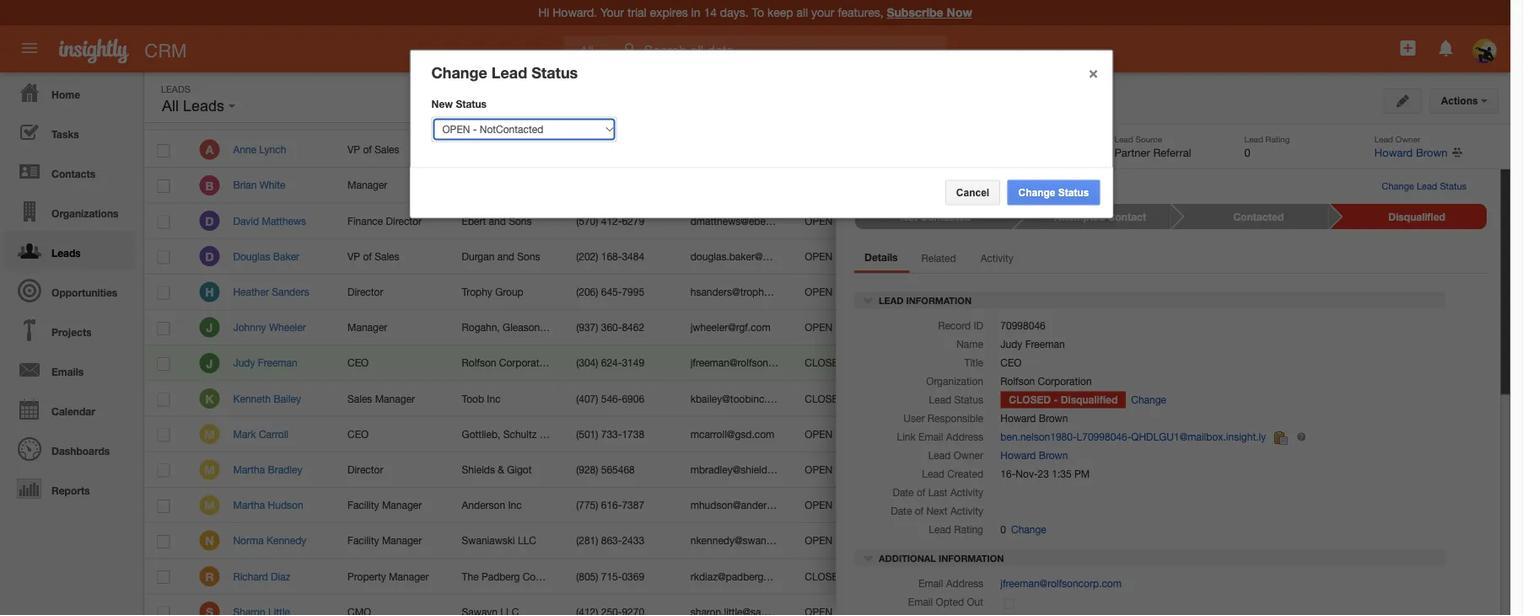 Task type: describe. For each thing, give the bounding box(es) containing it.
j for judy freeman
[[206, 357, 213, 371]]

(281) 863-2433
[[576, 535, 645, 547]]

r
[[205, 570, 214, 584]]

open - notcontacted for dmatthews@ebertandsons.com
[[805, 215, 906, 227]]

follow image for rkdiaz@padbergh.com
[[1181, 570, 1197, 586]]

of left next
[[915, 506, 924, 518]]

contacts link
[[4, 152, 135, 191]]

1 horizontal spatial corporation
[[1038, 376, 1092, 388]]

1 d row from the top
[[144, 204, 1253, 239]]

pm for douglas.baker@durganandsons.com
[[993, 251, 1009, 262]]

3860
[[622, 144, 645, 156]]

3 column header from the left
[[906, 99, 1053, 130]]

anderson inc cell
[[449, 488, 563, 524]]

0369
[[622, 571, 645, 583]]

ben.nelson1980-l70998046-qhdlgu1@mailbox.insight.ly
[[1001, 432, 1266, 443]]

martha hudson
[[233, 500, 303, 512]]

1 horizontal spatial judy freeman
[[1001, 339, 1065, 351]]

1:35 for nkennedy@swaniawskillc.com
[[971, 535, 990, 547]]

m link for martha hudson
[[199, 496, 220, 516]]

open for mhudson@andersoninc.com
[[805, 500, 833, 512]]

additional
[[879, 553, 936, 564]]

16-nov-23 1:35 pm for kbailey@toobinc.com
[[919, 393, 1009, 405]]

16-nov-23 1:35 pm for jfreeman@rolfsoncorp.com
[[919, 357, 1009, 369]]

0 vertical spatial email
[[919, 432, 943, 443]]

pm inside b row
[[993, 179, 1009, 191]]

leads down import leads
[[1311, 221, 1338, 233]]

status up the phone
[[532, 64, 578, 82]]

dashboards link
[[4, 429, 135, 469]]

bailey
[[274, 393, 301, 405]]

notcontacted for dmatthews@ebertandsons.com
[[842, 215, 906, 227]]

follow image for hsanders@trophygroup.com
[[1181, 285, 1197, 301]]

right click to copy email address image
[[1275, 432, 1288, 445]]

change up disqualified link
[[1382, 181, 1414, 192]]

tasks link
[[4, 112, 135, 152]]

new for new status
[[431, 98, 453, 110]]

trophy group
[[462, 286, 524, 298]]

change  status
[[1019, 187, 1089, 198]]

(928) 565468
[[576, 464, 635, 476]]

contact
[[1108, 211, 1147, 223]]

follow image for jwheeler@rgf.com
[[1181, 321, 1197, 337]]

(775) 616-7387 cell
[[563, 488, 678, 524]]

howard brown link for (570) 412-6279
[[1067, 215, 1134, 227]]

d for david matthews
[[205, 214, 214, 228]]

16-nov-23 1:35 pm for mcarroll@gsd.com
[[919, 429, 1009, 440]]

howard brown for (406) 653-3860
[[1067, 144, 1134, 156]]

(407)
[[576, 393, 598, 405]]

howard brown for (501) 733-1738
[[1067, 429, 1134, 440]]

of inside a row
[[363, 144, 372, 156]]

howard brown inside b row
[[1067, 179, 1134, 191]]

david matthews
[[233, 215, 306, 227]]

2 address from the top
[[946, 578, 984, 590]]

trophy group cell
[[449, 275, 563, 310]]

howard brown for (805) 715-0369
[[1067, 571, 1134, 583]]

nov- down ben.nelson1980-
[[1016, 469, 1038, 481]]

jfreeman@rolfsoncorp.com for jfreeman@rolfsoncorp.com closed - disqualified
[[691, 357, 812, 369]]

nov- left title
[[935, 357, 957, 369]]

manager inside b row
[[348, 179, 387, 191]]

opportunities
[[52, 287, 117, 299]]

the padberg company cell
[[449, 560, 567, 595]]

nov- for rkdiaz@padbergh.com
[[935, 571, 957, 583]]

pm for jwheeler@rgf.com
[[993, 322, 1009, 334]]

opted
[[936, 597, 964, 608]]

baker
[[273, 251, 300, 262]]

16-nov-23 1:35 pm cell for nkennedy@swaniawskillc.com
[[906, 524, 1054, 560]]

23 down 'record id'
[[957, 357, 968, 369]]

mark carroll link
[[233, 429, 297, 440]]

jwheeler@rgf.com cell
[[678, 310, 792, 346]]

16- right created
[[1001, 469, 1016, 481]]

360-
[[601, 322, 622, 334]]

412-
[[601, 215, 622, 227]]

closed - disqualified cell for k
[[792, 382, 908, 417]]

b link
[[199, 175, 220, 196]]

Search all data.... text field
[[615, 35, 947, 66]]

2 d row from the top
[[144, 239, 1253, 275]]

projects
[[52, 326, 92, 338]]

leads left full
[[183, 97, 224, 115]]

open - notcontacted cell for nkennedy@swaniawskillc.com
[[792, 524, 906, 560]]

(501) 733-1738
[[576, 429, 645, 440]]

hsanders@trophygroup.com cell
[[678, 275, 818, 310]]

pm for nkennedy@swaniawskillc.com
[[993, 535, 1009, 547]]

status up disqualified link
[[1440, 181, 1467, 192]]

howard brown for (206) 645-7995
[[1067, 286, 1134, 298]]

(202)
[[576, 251, 598, 262]]

23 for kbailey@toobinc.com
[[957, 393, 968, 405]]

brown for bradley
[[1105, 464, 1134, 476]]

7995
[[622, 286, 645, 298]]

judy freeman inside j 'row'
[[233, 357, 298, 369]]

1 vertical spatial lead owner
[[928, 450, 984, 462]]

ceo cell for m
[[335, 417, 449, 453]]

swaniawski
[[462, 535, 515, 547]]

inc for m
[[508, 500, 522, 512]]

- for mbradley@shieldsgigot.com
[[836, 464, 839, 476]]

shields & gigot cell
[[449, 453, 563, 488]]

follow image for b
[[1181, 178, 1197, 194]]

d link for david matthews
[[199, 211, 220, 231]]

gottlieb,
[[462, 429, 501, 440]]

1 m row from the top
[[144, 417, 1253, 453]]

lead down 'link email address'
[[928, 450, 951, 462]]

change up 'ben.nelson1980-l70998046-qhdlgu1@mailbox.insight.ly'
[[1131, 394, 1167, 406]]

leads link
[[4, 231, 135, 271]]

0 inside lead rating 0
[[1245, 146, 1251, 159]]

vp for d
[[348, 251, 360, 262]]

k
[[205, 392, 214, 406]]

heather
[[233, 286, 269, 298]]

mhudson@andersoninc.com
[[691, 500, 819, 512]]

howard for mark carroll
[[1067, 429, 1102, 440]]

0 horizontal spatial name
[[253, 109, 281, 121]]

vp of sales cell for a
[[335, 132, 449, 168]]

howard brown link for (928) 565468
[[1067, 464, 1134, 476]]

brian white
[[233, 179, 285, 191]]

durgan and sons
[[462, 251, 540, 262]]

lead inside lead owner howard brown
[[1375, 134, 1394, 144]]

(570) 412-6279 cell
[[563, 204, 678, 239]]

16- for hsanders@trophygroup.com
[[919, 286, 935, 298]]

howard for richard diaz
[[1067, 571, 1102, 583]]

(281) 863-2433 cell
[[563, 524, 678, 560]]

sons for ebert and sons
[[509, 215, 532, 227]]

howe-blanda llc cell
[[449, 132, 563, 168]]

23 for rkdiaz@padbergh.com
[[957, 571, 968, 583]]

lead up user responsible
[[929, 394, 952, 406]]

16-nov-23 1:35 pm down ben.nelson1980-
[[1001, 469, 1090, 481]]

nkennedy@swaniawskillc.com cell
[[678, 524, 827, 560]]

1 16-nov-23 1:35 pm cell from the top
[[906, 168, 1054, 204]]

related link
[[911, 247, 967, 272]]

closed - disqualified cell for j
[[792, 346, 908, 382]]

16-nov-23 1:35 pm cell for jwheeler@rgf.com
[[906, 310, 1054, 346]]

jfreeman@rolfsoncorp.com cell
[[678, 346, 812, 382]]

closed - disqualified up ben.nelson1980-
[[1009, 394, 1118, 406]]

disqualified inside k row
[[855, 393, 908, 405]]

0 vertical spatial all
[[580, 44, 593, 57]]

645-
[[601, 286, 622, 298]]

j link for judy freeman
[[199, 353, 220, 373]]

2 contacted from the left
[[1234, 211, 1284, 223]]

change up new status
[[431, 64, 487, 82]]

16-nov-23 1:35 pm cell for mbradley@shieldsgigot.com
[[906, 453, 1054, 488]]

change lead status link
[[1382, 181, 1467, 192]]

nov- inside b row
[[935, 179, 957, 191]]

0 vertical spatial date
[[893, 487, 914, 499]]

rogahn, gleason and farrell cell
[[449, 310, 590, 346]]

lead inside lead rating 0
[[1245, 134, 1263, 144]]

16- left title
[[919, 357, 935, 369]]

(206) 645-7995
[[576, 286, 645, 298]]

jfreeman@rolfsoncorp.com link
[[1001, 578, 1122, 590]]

source
[[1136, 134, 1162, 144]]

closed inside k row
[[805, 393, 845, 405]]

howard for kenneth bailey
[[1067, 393, 1102, 405]]

nov- for mbradley@shieldsgigot.com
[[935, 464, 957, 476]]

last
[[928, 487, 948, 499]]

lead down details link
[[879, 295, 904, 306]]

ceo right title
[[1001, 357, 1022, 369]]

dashboards
[[52, 445, 110, 457]]

llc inside a row
[[527, 144, 545, 156]]

notcontacted for nkennedy@swaniawskillc.com
[[842, 535, 906, 547]]

follow image for mhudson@andersoninc.com
[[1181, 499, 1197, 515]]

not
[[901, 211, 918, 223]]

(406) 653-3860 cell
[[563, 132, 678, 168]]

(407) 546-6906
[[576, 393, 645, 405]]

b
[[205, 179, 214, 193]]

leads down crm
[[161, 84, 191, 94]]

ebert and sons cell
[[449, 204, 563, 239]]

opportunities link
[[4, 271, 135, 310]]

richard
[[233, 571, 268, 583]]

new lead
[[1393, 91, 1440, 102]]

16- for kbailey@toobinc.com
[[919, 393, 935, 405]]

16-nov-23 1:35 pm for hsanders@trophygroup.com
[[919, 286, 1009, 298]]

shields & gigot
[[462, 464, 532, 476]]

1:35 for kbailey@toobinc.com
[[971, 393, 990, 405]]

closed - disqualified for k
[[805, 393, 908, 405]]

n
[[205, 535, 214, 549]]

sales for a
[[375, 144, 399, 156]]

change link for closed - disqualified
[[1126, 392, 1167, 409]]

of inside the d row
[[363, 251, 372, 262]]

douglas.baker@durganandsons.com cell
[[678, 239, 856, 275]]

r row
[[144, 560, 1253, 595]]

notcontacted for hsanders@trophygroup.com
[[842, 286, 906, 298]]

vp of sales for a
[[348, 144, 399, 156]]

(406) 653-3860
[[576, 144, 645, 156]]

the padberg company
[[462, 571, 567, 583]]

16- for nkennedy@swaniawskillc.com
[[919, 535, 935, 547]]

2 row from the top
[[144, 595, 1253, 616]]

2 m row from the top
[[144, 453, 1253, 488]]

23 down export leads
[[1316, 267, 1327, 278]]

715-
[[601, 571, 622, 583]]

dmatthews@ebertandsons.com
[[691, 215, 834, 227]]

b row
[[144, 168, 1253, 204]]

owner inside lead owner howard brown
[[1396, 134, 1421, 144]]

rkdiaz@padbergh.com cell
[[678, 560, 792, 595]]

(202) 168-3484 cell
[[563, 239, 678, 275]]

closed inside r row
[[805, 571, 845, 583]]

16- for mhudson@andersoninc.com
[[919, 500, 935, 512]]

rolfson inside cell
[[462, 357, 496, 369]]

anne
[[233, 144, 256, 156]]

23 inside b row
[[957, 179, 968, 191]]

crm
[[145, 40, 187, 61]]

details link
[[854, 247, 908, 271]]

martha bradley link
[[233, 464, 311, 476]]

norma kennedy
[[233, 535, 306, 547]]

l70998046-
[[1077, 432, 1131, 443]]

disqualified inside r row
[[855, 571, 908, 583]]

smartmerge leads
[[1264, 127, 1364, 138]]

kenneth bailey link
[[233, 393, 309, 405]]

0 vertical spatial judy
[[1001, 339, 1023, 351]]

toob inc cell
[[449, 382, 563, 417]]

responsible
[[928, 413, 984, 425]]

change inside button
[[1019, 187, 1056, 198]]

open - notcontacted cell for dmatthews@ebertandsons.com
[[792, 204, 906, 239]]

cancel
[[956, 187, 990, 198]]

follow image for douglas.baker@durganandsons.com
[[1181, 249, 1197, 265]]

- for kbailey@toobinc.com
[[848, 393, 852, 405]]

16- inside b row
[[919, 179, 935, 191]]

all inside leads all leads
[[162, 97, 179, 115]]

durgan and sons cell
[[449, 239, 563, 275]]

lead up the last
[[922, 469, 945, 481]]

2 column header from the left
[[791, 99, 906, 130]]

2 vertical spatial owner
[[954, 450, 984, 462]]

brown inside lead owner howard brown
[[1416, 146, 1448, 159]]

subscribe now link
[[887, 5, 972, 19]]

emails
[[52, 366, 84, 378]]

m link for martha bradley
[[199, 460, 220, 480]]

m link for mark carroll
[[199, 424, 220, 445]]

nov- for jwheeler@rgf.com
[[935, 322, 957, 334]]

change up jfreeman@rolfsoncorp.com link
[[1011, 524, 1047, 536]]

attempted contact
[[1054, 211, 1147, 223]]

facility manager cell for m
[[335, 488, 449, 524]]

lead rating
[[929, 524, 984, 536]]

sales inside cell
[[348, 393, 372, 405]]

n row
[[144, 524, 1253, 560]]

mcarroll@gsd.com
[[691, 429, 775, 440]]

(937) 360-8462 cell
[[563, 310, 678, 346]]

llc inside n row
[[518, 535, 536, 547]]

rolfson corporation inside cell
[[462, 357, 553, 369]]

actions
[[1441, 95, 1481, 107]]

(206)
[[576, 286, 598, 298]]

1:35 for douglas.baker@durganandsons.com
[[971, 251, 990, 262]]

0 change
[[1001, 524, 1047, 536]]

0 vertical spatial activity
[[981, 252, 1014, 264]]

navigation containing home
[[0, 73, 135, 509]]

1 vertical spatial activity
[[951, 487, 984, 499]]

howard brown link for (501) 733-1738
[[1067, 429, 1134, 440]]

anderson inc
[[462, 500, 522, 512]]

howe-blanda llc
[[462, 144, 545, 156]]

manager cell for b
[[335, 168, 449, 204]]

johnny wheeler
[[233, 322, 306, 334]]

open - notcontacted cell for mhudson@andersoninc.com
[[792, 488, 906, 524]]

facility manager for n
[[348, 535, 422, 547]]

follow image for a
[[1181, 143, 1197, 159]]

1 horizontal spatial import
[[1330, 267, 1359, 278]]

open - notcontacted cell for jwheeler@rgf.com
[[792, 310, 906, 346]]

(407) 546-6906 cell
[[563, 382, 678, 417]]

1 horizontal spatial name
[[957, 339, 984, 351]]

wheeler
[[269, 322, 306, 334]]

organizations
[[52, 208, 119, 219]]

information for email address
[[939, 553, 1004, 564]]

howard brown link for (407) 546-6906
[[1067, 393, 1134, 405]]

16- up lead tags
[[1278, 267, 1293, 278]]

rating for lead rating 0
[[1266, 134, 1290, 144]]

616-
[[601, 500, 622, 512]]

(304) 624-3149
[[576, 357, 645, 369]]

diaz
[[271, 571, 291, 583]]

(937)
[[576, 322, 598, 334]]

email for opted
[[908, 597, 933, 608]]

notifications image
[[1436, 38, 1456, 58]]

lead left actions
[[1416, 91, 1440, 102]]

gigot
[[507, 464, 532, 476]]

nov- for douglas.baker@durganandsons.com
[[935, 251, 957, 262]]

richard diaz
[[233, 571, 291, 583]]

lead inside lead source partner referral
[[1115, 134, 1133, 144]]



Task type: locate. For each thing, give the bounding box(es) containing it.
activity down created
[[951, 487, 984, 499]]

16-nov-23 1:35 pm cell for mhudson@andersoninc.com
[[906, 488, 1054, 524]]

gottlieb, schultz and d'amore cell
[[449, 417, 599, 453]]

inc inside m row
[[508, 500, 522, 512]]

0 vertical spatial j link
[[199, 318, 220, 338]]

2 vp from the top
[[348, 251, 360, 262]]

2 horizontal spatial owner
[[1396, 134, 1421, 144]]

2 open - notcontacted cell from the top
[[792, 239, 906, 275]]

change lead status up disqualified link
[[1382, 181, 1467, 192]]

1:35 down 'link email address'
[[971, 464, 990, 476]]

director inside cell
[[386, 215, 422, 227]]

6 open - notcontacted cell from the top
[[792, 453, 906, 488]]

0 vertical spatial inc
[[487, 393, 501, 405]]

sons
[[509, 215, 532, 227], [517, 251, 540, 262]]

facility manager inside n row
[[348, 535, 422, 547]]

16-nov-23 1:35 pm down responsible
[[919, 429, 1009, 440]]

1 notcontacted from the top
[[842, 215, 906, 227]]

0 vertical spatial martha
[[233, 464, 265, 476]]

23 right related
[[957, 251, 968, 262]]

1 vp of sales cell from the top
[[335, 132, 449, 168]]

emails link
[[4, 350, 135, 390]]

1 vertical spatial name
[[957, 339, 984, 351]]

0 vertical spatial llc
[[527, 144, 545, 156]]

1 horizontal spatial rolfson corporation
[[1001, 376, 1092, 388]]

1 j from the top
[[206, 321, 213, 335]]

1 vertical spatial change lead status
[[1382, 181, 1467, 192]]

0 vertical spatial facility
[[348, 500, 379, 512]]

1 vertical spatial llc
[[518, 535, 536, 547]]

nov- down user responsible
[[935, 429, 957, 440]]

email for address
[[919, 578, 943, 590]]

lead down × button
[[1066, 109, 1090, 121]]

16- inside r row
[[919, 571, 935, 583]]

2 16-nov-23 1:35 pm cell from the top
[[906, 204, 1054, 239]]

hudson
[[268, 500, 303, 512]]

open - notcontacted for nkennedy@swaniawskillc.com
[[805, 535, 906, 547]]

open for douglas.baker@durganandsons.com
[[805, 251, 833, 262]]

- for nkennedy@swaniawskillc.com
[[836, 535, 839, 547]]

5 notcontacted from the top
[[842, 429, 906, 440]]

16-nov-23 1:35 pm for mhudson@andersoninc.com
[[919, 500, 1009, 512]]

624-
[[601, 357, 622, 369]]

open - notcontacted cell for douglas.baker@durganandsons.com
[[792, 239, 906, 275]]

follow image for j
[[1181, 356, 1197, 372]]

2 vertical spatial director
[[348, 464, 383, 476]]

pm for mhudson@andersoninc.com
[[993, 500, 1009, 512]]

ebert and sons
[[462, 215, 532, 227]]

4 open - notcontacted from the top
[[805, 322, 906, 334]]

ceo for m
[[348, 429, 369, 440]]

mhudson@andersoninc.com cell
[[678, 488, 819, 524]]

import leads link
[[1264, 197, 1338, 209]]

1 open - notcontacted cell from the top
[[792, 204, 906, 239]]

2 vp of sales cell from the top
[[335, 239, 449, 275]]

ceo for j
[[348, 357, 369, 369]]

None checkbox
[[157, 144, 170, 158], [157, 180, 170, 193], [157, 251, 170, 264], [157, 322, 170, 336], [157, 358, 170, 371], [157, 393, 170, 407], [157, 429, 170, 442], [157, 500, 170, 514], [157, 571, 170, 585], [157, 144, 170, 158], [157, 180, 170, 193], [157, 251, 170, 264], [157, 322, 170, 336], [157, 358, 170, 371], [157, 393, 170, 407], [157, 429, 170, 442], [157, 500, 170, 514], [157, 571, 170, 585]]

information up record
[[906, 295, 972, 306]]

k row
[[144, 382, 1253, 417]]

follow image for dmatthews@ebertandsons.com
[[1181, 214, 1197, 230]]

h row
[[144, 275, 1253, 310]]

open down mhudson@andersoninc.com on the bottom of page
[[805, 535, 833, 547]]

new inside new lead link
[[1393, 91, 1413, 102]]

contacts
[[52, 168, 95, 180]]

martha for martha hudson
[[233, 500, 265, 512]]

6 16-nov-23 1:35 pm cell from the top
[[906, 346, 1054, 382]]

brown inside h row
[[1105, 286, 1134, 298]]

hsanders@trophygroup.com
[[691, 286, 818, 298]]

jfreeman@rolfsoncorp.com for jfreeman@rolfsoncorp.com
[[1001, 578, 1122, 590]]

richard diaz link
[[233, 571, 299, 583]]

1 vertical spatial vp
[[348, 251, 360, 262]]

(304)
[[576, 357, 598, 369]]

23 inside k row
[[957, 393, 968, 405]]

open up the jfreeman@rolfsoncorp.com closed - disqualified
[[805, 322, 833, 334]]

manager inside n row
[[382, 535, 422, 547]]

12 16-nov-23 1:35 pm cell from the top
[[906, 560, 1054, 595]]

Search this list... text field
[[945, 84, 1135, 110]]

23 for mhudson@andersoninc.com
[[957, 500, 968, 512]]

0 horizontal spatial owner
[[954, 450, 984, 462]]

director for m
[[348, 464, 383, 476]]

1 horizontal spatial freeman
[[1025, 339, 1065, 351]]

1:35 inside n row
[[971, 535, 990, 547]]

director cell for m
[[335, 453, 449, 488]]

leads up opportunities link
[[52, 247, 81, 259]]

2 vertical spatial email
[[908, 597, 933, 608]]

0 horizontal spatial rating
[[954, 524, 984, 536]]

record id
[[938, 320, 984, 332]]

next
[[927, 506, 948, 518]]

m row
[[144, 417, 1253, 453], [144, 453, 1253, 488], [144, 488, 1253, 524]]

0 vertical spatial 0
[[1245, 146, 1251, 159]]

d row up h row
[[144, 204, 1253, 239]]

2 director cell from the top
[[335, 453, 449, 488]]

closed - disqualified cell
[[792, 346, 908, 382], [792, 382, 908, 417], [792, 560, 908, 595]]

martha for martha bradley
[[233, 464, 265, 476]]

1 j link from the top
[[199, 318, 220, 338]]

row
[[144, 99, 1252, 130], [144, 595, 1253, 616]]

1:35 down responsible
[[971, 429, 990, 440]]

follow image for nkennedy@swaniawskillc.com
[[1181, 534, 1197, 550]]

cancel button
[[945, 180, 1001, 205]]

1 vertical spatial organization
[[926, 376, 984, 388]]

6 follow image from the top
[[1181, 427, 1197, 443]]

1:35 inside k row
[[971, 393, 990, 405]]

1 vertical spatial address
[[946, 578, 984, 590]]

23 up 'record id'
[[957, 286, 968, 298]]

howard inside h row
[[1067, 286, 1102, 298]]

open for mcarroll@gsd.com
[[805, 429, 833, 440]]

m for mark carroll
[[204, 428, 215, 442]]

schultz
[[503, 429, 537, 440]]

open for jwheeler@rgf.com
[[805, 322, 833, 334]]

23 up responsible
[[957, 393, 968, 405]]

notcontacted for mbradley@shieldsgigot.com
[[842, 464, 906, 476]]

2 vertical spatial sales
[[348, 393, 372, 405]]

2 manager cell from the top
[[335, 310, 449, 346]]

0 vertical spatial import
[[1278, 197, 1308, 209]]

rating for lead rating
[[954, 524, 984, 536]]

2 j link from the top
[[199, 353, 220, 373]]

d'amore
[[560, 429, 599, 440]]

follow image inside k row
[[1181, 392, 1197, 408]]

8 notcontacted from the top
[[842, 535, 906, 547]]

1 vertical spatial jfreeman@rolfsoncorp.com
[[1001, 578, 1122, 590]]

0 vertical spatial manager cell
[[335, 168, 449, 204]]

1:35 inside h row
[[971, 286, 990, 298]]

vp inside a row
[[348, 144, 360, 156]]

email down user responsible
[[919, 432, 943, 443]]

3149
[[622, 357, 645, 369]]

1 vertical spatial change link
[[1006, 522, 1047, 539]]

2 closed - disqualified cell from the top
[[792, 382, 908, 417]]

0 vertical spatial change lead status
[[431, 64, 578, 82]]

0 vertical spatial address
[[946, 432, 984, 443]]

address down responsible
[[946, 432, 984, 443]]

d row up 'hsanders@trophygroup.com' at the top of the page
[[144, 239, 1253, 275]]

disqualified link
[[1330, 204, 1487, 229]]

manager
[[348, 179, 387, 191], [348, 322, 387, 334], [375, 393, 415, 405], [382, 500, 422, 512], [382, 535, 422, 547], [389, 571, 429, 583]]

inc for k
[[487, 393, 501, 405]]

3 16-nov-23 1:35 pm cell from the top
[[906, 239, 1054, 275]]

sales inside the d row
[[375, 251, 399, 262]]

organization up howe-blanda llc
[[461, 109, 523, 121]]

2 martha from the top
[[233, 500, 265, 512]]

1 vertical spatial rolfson corporation
[[1001, 376, 1092, 388]]

- inside r row
[[848, 571, 852, 583]]

norma
[[233, 535, 264, 547]]

nov- up tags
[[1293, 267, 1316, 278]]

howard brown for (407) 546-6906
[[1067, 393, 1134, 405]]

now
[[947, 5, 972, 19]]

not contacted
[[901, 211, 971, 223]]

manager inside j 'row'
[[348, 322, 387, 334]]

brown inside b row
[[1105, 179, 1134, 191]]

23 down responsible
[[957, 429, 968, 440]]

brown for bailey
[[1105, 393, 1134, 405]]

vp of sales for d
[[348, 251, 399, 262]]

16-nov-23 1:35 pm cell down not contacted
[[906, 239, 1054, 275]]

howard brown inside h row
[[1067, 286, 1134, 298]]

10 follow image from the top
[[1181, 605, 1197, 616]]

leads up export leads
[[1311, 197, 1338, 209]]

jfreeman@rolfsoncorp.com inside j 'row'
[[691, 357, 812, 369]]

lead down next
[[929, 524, 951, 536]]

howard for brian white
[[1067, 179, 1102, 191]]

1 facility manager from the top
[[348, 500, 422, 512]]

1 column header from the left
[[677, 99, 791, 130]]

1 vertical spatial m link
[[199, 460, 220, 480]]

manager cell up 'sales manager' cell
[[335, 310, 449, 346]]

m link
[[199, 424, 220, 445], [199, 460, 220, 480], [199, 496, 220, 516]]

2 j row from the top
[[144, 346, 1253, 382]]

howard brown inside a row
[[1067, 144, 1134, 156]]

brown inside r row
[[1105, 571, 1134, 583]]

all
[[580, 44, 593, 57], [162, 97, 179, 115]]

projects link
[[4, 310, 135, 350]]

and right ebert
[[489, 215, 506, 227]]

rolfson down 70998046
[[1001, 376, 1035, 388]]

leads inside "link"
[[52, 247, 81, 259]]

director cell
[[335, 275, 449, 310], [335, 453, 449, 488]]

brown for sanders
[[1105, 286, 1134, 298]]

4 open - notcontacted cell from the top
[[792, 310, 906, 346]]

2 j from the top
[[206, 357, 213, 371]]

and inside cell
[[540, 429, 557, 440]]

23 inside n row
[[957, 535, 968, 547]]

0 vertical spatial d link
[[199, 211, 220, 231]]

0 vertical spatial vp of sales
[[348, 144, 399, 156]]

16-nov-23 1:35 pm cell up out
[[906, 560, 1054, 595]]

lead up partner
[[1115, 134, 1133, 144]]

referral
[[1153, 146, 1192, 159]]

group
[[495, 286, 524, 298]]

1 facility manager cell from the top
[[335, 488, 449, 524]]

follow image inside n row
[[1181, 534, 1197, 550]]

1 manager cell from the top
[[335, 168, 449, 204]]

1 martha from the top
[[233, 464, 265, 476]]

0 horizontal spatial lead owner
[[928, 450, 984, 462]]

1 facility from the top
[[348, 500, 379, 512]]

16-nov-23 1:35 pm cell for mcarroll@gsd.com
[[906, 417, 1054, 453]]

1 vp from the top
[[348, 144, 360, 156]]

1 vertical spatial director cell
[[335, 453, 449, 488]]

follow image inside j 'row'
[[1181, 321, 1197, 337]]

brown for diaz
[[1105, 571, 1134, 583]]

howard brown inside k row
[[1067, 393, 1134, 405]]

import up "export"
[[1278, 197, 1308, 209]]

r link
[[199, 567, 220, 587]]

dmatthews@ebertandsons.com cell
[[678, 204, 834, 239]]

brown for carroll
[[1105, 429, 1134, 440]]

mbradley@shieldsgigot.com
[[691, 464, 818, 476]]

0 right lead rating
[[1001, 524, 1006, 536]]

1 vertical spatial date
[[891, 506, 912, 518]]

nov- inside k row
[[935, 393, 957, 405]]

(281)
[[576, 535, 598, 547]]

16- down the last
[[919, 500, 935, 512]]

disqualified inside j 'row'
[[855, 357, 908, 369]]

1:35 inside b row
[[971, 179, 990, 191]]

howard brown link
[[1067, 144, 1134, 156], [1375, 146, 1448, 159], [1067, 179, 1134, 191], [1067, 215, 1134, 227], [1067, 286, 1134, 298], [1067, 393, 1134, 405], [1067, 429, 1134, 440], [1001, 450, 1068, 462], [1067, 464, 1134, 476], [1067, 571, 1134, 583]]

1:35
[[971, 179, 990, 191], [971, 215, 990, 227], [971, 251, 990, 262], [971, 286, 990, 298], [971, 322, 990, 334], [971, 357, 990, 369], [971, 393, 990, 405], [971, 429, 990, 440], [971, 464, 990, 476], [1052, 469, 1072, 481], [971, 500, 990, 512], [971, 535, 990, 547], [971, 571, 990, 583]]

1 horizontal spatial lead owner
[[1066, 109, 1124, 121]]

mcarroll@gsd.com cell
[[678, 417, 792, 453]]

import down export leads
[[1330, 267, 1359, 278]]

16-nov-23 1:35 pm cell for douglas.baker@durganandsons.com
[[906, 239, 1054, 275]]

1:35 down created
[[971, 500, 990, 512]]

sales manager cell
[[335, 382, 449, 417]]

0 vertical spatial corporation
[[499, 357, 553, 369]]

16- down "not contacted" link
[[919, 251, 935, 262]]

1 j row from the top
[[144, 310, 1253, 346]]

new up lead owner howard brown
[[1393, 91, 1413, 102]]

1 vertical spatial import
[[1330, 267, 1359, 278]]

16- up user
[[919, 393, 935, 405]]

1 row from the top
[[144, 99, 1252, 130]]

0 vertical spatial judy freeman
[[1001, 339, 1065, 351]]

m
[[204, 428, 215, 442], [204, 463, 215, 477], [204, 499, 215, 513]]

inc right the anderson
[[508, 500, 522, 512]]

2 vp of sales from the top
[[348, 251, 399, 262]]

1 vertical spatial manager cell
[[335, 310, 449, 346]]

2 vertical spatial m
[[204, 499, 215, 513]]

finance director cell
[[335, 204, 449, 239]]

nov- left id on the right bottom
[[935, 322, 957, 334]]

all up the phone
[[580, 44, 593, 57]]

23 for douglas.baker@durganandsons.com
[[957, 251, 968, 262]]

open inside h row
[[805, 286, 833, 298]]

0 vertical spatial rolfson corporation
[[462, 357, 553, 369]]

23 inside r row
[[957, 571, 968, 583]]

lead up blanda
[[492, 64, 527, 82]]

freeman inside j 'row'
[[258, 357, 298, 369]]

director for h
[[348, 286, 383, 298]]

16-nov-23 import link
[[1264, 267, 1359, 278]]

16-nov-23 1:35 pm cell up id on the right bottom
[[906, 275, 1054, 310]]

1 d link from the top
[[199, 211, 220, 231]]

judy inside j 'row'
[[233, 357, 255, 369]]

(206) 645-7995 cell
[[563, 275, 678, 310]]

3 follow image from the top
[[1181, 285, 1197, 301]]

0 vertical spatial change link
[[1126, 392, 1167, 409]]

0 vertical spatial sons
[[509, 215, 532, 227]]

howard for anne lynch
[[1067, 144, 1102, 156]]

matthews
[[262, 215, 306, 227]]

0 horizontal spatial freeman
[[258, 357, 298, 369]]

d link
[[199, 211, 220, 231], [199, 246, 220, 267]]

1 open - notcontacted from the top
[[805, 215, 906, 227]]

7 open from the top
[[805, 500, 833, 512]]

1 vp of sales from the top
[[348, 144, 399, 156]]

a row
[[144, 132, 1253, 168]]

70998046
[[1001, 320, 1046, 332]]

nov- inside n row
[[935, 535, 957, 547]]

ceo cell
[[335, 346, 449, 382], [335, 417, 449, 453]]

closed - disqualified cell for r
[[792, 560, 908, 595]]

email address
[[919, 578, 984, 590]]

1:35 down ben.nelson1980-
[[1052, 469, 1072, 481]]

0 vertical spatial director
[[386, 215, 422, 227]]

pm inside n row
[[993, 535, 1009, 547]]

closed - disqualified inside k row
[[805, 393, 908, 405]]

additional information
[[876, 553, 1004, 564]]

name right full
[[253, 109, 281, 121]]

kbailey@toobinc.com cell
[[678, 382, 792, 417]]

follow image for m
[[1181, 463, 1197, 479]]

1 vertical spatial vp of sales cell
[[335, 239, 449, 275]]

status up responsible
[[954, 394, 984, 406]]

16- for mbradley@shieldsgigot.com
[[919, 464, 935, 476]]

notcontacted inside n row
[[842, 535, 906, 547]]

1 horizontal spatial rolfson
[[1001, 376, 1035, 388]]

howard inside r row
[[1067, 571, 1102, 583]]

1 vertical spatial d link
[[199, 246, 220, 267]]

lead left the smartmerge
[[1245, 134, 1263, 144]]

nov- up 'additional information'
[[935, 535, 957, 547]]

1 ceo cell from the top
[[335, 346, 449, 382]]

david matthews link
[[233, 215, 315, 227]]

1 follow image from the top
[[1181, 214, 1197, 230]]

show sidebar image
[[1342, 91, 1354, 103]]

1:35 up 'additional information'
[[971, 535, 990, 547]]

1 vertical spatial d
[[205, 250, 214, 264]]

nov- for mhudson@andersoninc.com
[[935, 500, 957, 512]]

16- for jwheeler@rgf.com
[[919, 322, 935, 334]]

1 vertical spatial sales
[[375, 251, 399, 262]]

vp of sales up finance at the top left of page
[[348, 144, 399, 156]]

1 vertical spatial j link
[[199, 353, 220, 373]]

of left the last
[[917, 487, 926, 499]]

lead status
[[929, 394, 984, 406]]

(304) 624-3149 cell
[[563, 346, 678, 382]]

howard brown link inside a row
[[1067, 144, 1134, 156]]

lead inside row
[[1066, 109, 1090, 121]]

2 vertical spatial activity
[[951, 506, 984, 518]]

1 vertical spatial rating
[[954, 524, 984, 536]]

3 closed - disqualified cell from the top
[[792, 560, 908, 595]]

4 16-nov-23 1:35 pm cell from the top
[[906, 275, 1054, 310]]

16-nov-23 1:35 pm for rkdiaz@padbergh.com
[[919, 571, 1009, 583]]

0 vertical spatial jfreeman@rolfsoncorp.com
[[691, 357, 812, 369]]

rolfson down rogahn,
[[462, 357, 496, 369]]

16- inside h row
[[919, 286, 935, 298]]

16-nov-23 1:35 pm up 'record id'
[[919, 286, 1009, 298]]

1 open from the top
[[805, 215, 833, 227]]

0 vertical spatial row
[[144, 99, 1252, 130]]

j down h
[[206, 321, 213, 335]]

inc right the "toob" in the left bottom of the page
[[487, 393, 501, 405]]

notcontacted for jwheeler@rgf.com
[[842, 322, 906, 334]]

0 vertical spatial facility manager
[[348, 500, 422, 512]]

director down finance at the top left of page
[[348, 286, 383, 298]]

rogahn,
[[462, 322, 500, 334]]

16-nov-23 1:35 pm cell
[[906, 168, 1054, 204], [906, 204, 1054, 239], [906, 239, 1054, 275], [906, 275, 1054, 310], [906, 310, 1054, 346], [906, 346, 1054, 382], [906, 382, 1054, 417], [906, 417, 1054, 453], [906, 453, 1054, 488], [906, 488, 1054, 524], [906, 524, 1054, 560], [906, 560, 1054, 595]]

corporation inside cell
[[499, 357, 553, 369]]

5 follow image from the top
[[1181, 392, 1197, 408]]

3484
[[622, 251, 645, 262]]

open - notcontacted for hsanders@trophygroup.com
[[805, 286, 906, 298]]

navigation
[[0, 73, 135, 509]]

nov- down the last
[[935, 500, 957, 512]]

1 address from the top
[[946, 432, 984, 443]]

1 vertical spatial judy freeman
[[233, 357, 298, 369]]

2 facility manager from the top
[[348, 535, 422, 547]]

notcontacted inside h row
[[842, 286, 906, 298]]

lead left tags
[[1264, 288, 1288, 299]]

j link down h
[[199, 318, 220, 338]]

3 notcontacted from the top
[[842, 286, 906, 298]]

- for mhudson@andersoninc.com
[[836, 500, 839, 512]]

name
[[253, 109, 281, 121], [957, 339, 984, 351]]

23 for dmatthews@ebertandsons.com
[[957, 215, 968, 227]]

brian
[[233, 179, 257, 191]]

vp of sales cell down finance director
[[335, 239, 449, 275]]

8462
[[622, 322, 645, 334]]

property
[[348, 571, 386, 583]]

23 down ben.nelson1980-
[[1038, 469, 1049, 481]]

5 open - notcontacted from the top
[[805, 429, 906, 440]]

11 16-nov-23 1:35 pm cell from the top
[[906, 524, 1054, 560]]

1 horizontal spatial change lead status
[[1382, 181, 1467, 192]]

16-nov-23 1:35 pm for nkennedy@swaniawskillc.com
[[919, 535, 1009, 547]]

16-nov-23 1:35 pm cell up not contacted
[[906, 168, 1054, 204]]

open inside j 'row'
[[805, 322, 833, 334]]

- inside n row
[[836, 535, 839, 547]]

of up finance at the top left of page
[[363, 144, 372, 156]]

16-nov-23 1:35 pm inside h row
[[919, 286, 1009, 298]]

0 horizontal spatial judy freeman
[[233, 357, 298, 369]]

manager for m
[[382, 500, 422, 512]]

corporation up ben.nelson1980-
[[1038, 376, 1092, 388]]

open left details
[[805, 251, 833, 262]]

freeman down 70998046
[[1025, 339, 1065, 351]]

column header
[[677, 99, 791, 130], [791, 99, 906, 130], [906, 99, 1053, 130]]

4 open from the top
[[805, 322, 833, 334]]

follow image inside b row
[[1181, 178, 1197, 194]]

martha
[[233, 464, 265, 476], [233, 500, 265, 512]]

d row
[[144, 204, 1253, 239], [144, 239, 1253, 275]]

1:35 for hsanders@trophygroup.com
[[971, 286, 990, 298]]

1:35 down cancel button
[[971, 215, 990, 227]]

facility manager cell
[[335, 488, 449, 524], [335, 524, 449, 560]]

2 m from the top
[[204, 463, 215, 477]]

3 m from the top
[[204, 499, 215, 513]]

16-nov-23 1:35 pm
[[919, 179, 1009, 191], [919, 215, 1009, 227], [919, 251, 1009, 262], [919, 286, 1009, 298], [919, 322, 1009, 334], [919, 357, 1009, 369], [919, 393, 1009, 405], [919, 429, 1009, 440], [919, 464, 1009, 476], [1001, 469, 1090, 481], [919, 500, 1009, 512], [919, 535, 1009, 547], [919, 571, 1009, 583]]

brown inside k row
[[1105, 393, 1134, 405]]

565468
[[601, 464, 635, 476]]

(928) 565468 cell
[[563, 453, 678, 488]]

1 vertical spatial facility manager
[[348, 535, 422, 547]]

brown for white
[[1105, 179, 1134, 191]]

status inside button
[[1058, 187, 1089, 198]]

open inside n row
[[805, 535, 833, 547]]

contacted down import leads link
[[1234, 211, 1284, 223]]

2 d from the top
[[205, 250, 214, 264]]

(928)
[[576, 464, 598, 476]]

16- inside k row
[[919, 393, 935, 405]]

1 closed - disqualified cell from the top
[[792, 346, 908, 382]]

1 director cell from the top
[[335, 275, 449, 310]]

1 m from the top
[[204, 428, 215, 442]]

16-nov-23 1:35 pm inside n row
[[919, 535, 1009, 547]]

vp for a
[[348, 144, 360, 156]]

blanda
[[492, 144, 524, 156]]

pm for kbailey@toobinc.com
[[993, 393, 1009, 405]]

1 vertical spatial m
[[204, 463, 215, 477]]

contacted
[[921, 211, 971, 223], [1234, 211, 1284, 223]]

0 horizontal spatial 0
[[1001, 524, 1006, 536]]

0 vertical spatial lead owner
[[1066, 109, 1124, 121]]

owner up partner
[[1092, 109, 1124, 121]]

1 vertical spatial rolfson
[[1001, 376, 1035, 388]]

howard brown for (928) 565468
[[1067, 464, 1134, 476]]

16-nov-23 1:35 pm cell down cancel
[[906, 204, 1054, 239]]

row group
[[144, 132, 1253, 616]]

follow image
[[1014, 96, 1030, 112], [1181, 143, 1197, 159], [1181, 178, 1197, 194], [1181, 356, 1197, 372], [1181, 463, 1197, 479]]

2 facility manager cell from the top
[[335, 524, 449, 560]]

pm for dmatthews@ebertandsons.com
[[993, 215, 1009, 227]]

4 follow image from the top
[[1181, 321, 1197, 337]]

jfreeman@rolfsoncorp.com up "kbailey@toobinc.com"
[[691, 357, 812, 369]]

1 m link from the top
[[199, 424, 220, 445]]

0 vertical spatial rolfson
[[462, 357, 496, 369]]

address
[[946, 432, 984, 443], [946, 578, 984, 590]]

rating
[[1266, 134, 1290, 144], [954, 524, 984, 536]]

and right durgan
[[497, 251, 514, 262]]

8 open - notcontacted from the top
[[805, 535, 906, 547]]

j
[[206, 321, 213, 335], [206, 357, 213, 371]]

1:35 down id on the right bottom
[[971, 357, 990, 369]]

0 vertical spatial vp
[[348, 144, 360, 156]]

1 vertical spatial ceo cell
[[335, 417, 449, 453]]

vp of sales cell up finance director
[[335, 132, 449, 168]]

1:35 up not contacted
[[971, 179, 990, 191]]

16-nov-23 1:35 pm inside k row
[[919, 393, 1009, 405]]

6 open from the top
[[805, 464, 833, 476]]

manager inside 'sales manager' cell
[[375, 393, 415, 405]]

ceo inside m row
[[348, 429, 369, 440]]

5 open - notcontacted cell from the top
[[792, 417, 906, 453]]

7387
[[622, 500, 645, 512]]

brown for lynch
[[1105, 144, 1134, 156]]

16-nov-23 1:35 pm cell down title
[[906, 382, 1054, 417]]

facility manager
[[348, 500, 422, 512], [348, 535, 422, 547]]

change link up jfreeman@rolfsoncorp.com link
[[1006, 522, 1047, 539]]

change
[[431, 64, 487, 82], [1382, 181, 1414, 192], [1019, 187, 1056, 198], [1131, 394, 1167, 406], [1011, 524, 1047, 536]]

gleason
[[503, 322, 540, 334]]

1 contacted from the left
[[921, 211, 971, 223]]

open for dmatthews@ebertandsons.com
[[805, 215, 833, 227]]

1:35 for jwheeler@rgf.com
[[971, 322, 990, 334]]

sales for d
[[375, 251, 399, 262]]

0 vertical spatial freeman
[[1025, 339, 1065, 351]]

subscribe
[[887, 5, 944, 19]]

martha bradley
[[233, 464, 302, 476]]

mbradley@shieldsgigot.com cell
[[678, 453, 818, 488]]

9 follow image from the top
[[1181, 570, 1197, 586]]

property manager cell
[[335, 560, 449, 595]]

d link for douglas baker
[[199, 246, 220, 267]]

5 16-nov-23 1:35 pm cell from the top
[[906, 310, 1054, 346]]

16-nov-23 1:35 pm down cancel button
[[919, 215, 1009, 227]]

0 horizontal spatial import
[[1278, 197, 1308, 209]]

6 notcontacted from the top
[[842, 464, 906, 476]]

and inside "cell"
[[543, 322, 560, 334]]

open up 'nkennedy@swaniawskillc.com'
[[805, 500, 833, 512]]

judy freeman link
[[233, 357, 306, 369]]

k link
[[199, 389, 220, 409]]

howard inside k row
[[1067, 393, 1102, 405]]

row containing full name
[[144, 99, 1252, 130]]

7 follow image from the top
[[1181, 499, 1197, 515]]

m link left the martha bradley
[[199, 460, 220, 480]]

7 16-nov-23 1:35 pm cell from the top
[[906, 382, 1054, 417]]

manager cell for j
[[335, 310, 449, 346]]

open - notcontacted for douglas.baker@durganandsons.com
[[805, 251, 906, 262]]

manager cell
[[335, 168, 449, 204], [335, 310, 449, 346]]

lead up disqualified link
[[1417, 181, 1438, 192]]

0 horizontal spatial corporation
[[499, 357, 553, 369]]

howard brown link for (206) 645-7995
[[1067, 286, 1134, 298]]

1 horizontal spatial new
[[1393, 91, 1413, 102]]

7 notcontacted from the top
[[842, 500, 906, 512]]

open - notcontacted cell
[[792, 204, 906, 239], [792, 239, 906, 275], [792, 275, 906, 310], [792, 310, 906, 346], [792, 417, 906, 453], [792, 453, 906, 488], [792, 488, 906, 524], [792, 524, 906, 560]]

status
[[532, 64, 578, 82], [456, 98, 487, 110], [1440, 181, 1467, 192], [1058, 187, 1089, 198], [954, 394, 984, 406]]

open - notcontacted inside j 'row'
[[805, 322, 906, 334]]

and
[[489, 215, 506, 227], [497, 251, 514, 262], [543, 322, 560, 334], [540, 429, 557, 440]]

vp of sales inside the d row
[[348, 251, 399, 262]]

3 m row from the top
[[144, 488, 1253, 524]]

2 follow image from the top
[[1181, 249, 1197, 265]]

0 horizontal spatial jfreeman@rolfsoncorp.com
[[691, 357, 812, 369]]

facility inside n row
[[348, 535, 379, 547]]

4 notcontacted from the top
[[842, 322, 906, 334]]

5 open from the top
[[805, 429, 833, 440]]

0 vertical spatial information
[[906, 295, 972, 306]]

1 vertical spatial corporation
[[1038, 376, 1092, 388]]

8 open from the top
[[805, 535, 833, 547]]

16- down 'additional information'
[[919, 571, 935, 583]]

7 open - notcontacted from the top
[[805, 500, 906, 512]]

sales inside a row
[[375, 144, 399, 156]]

(501) 733-1738 cell
[[563, 417, 678, 453]]

1:35 for mcarroll@gsd.com
[[971, 429, 990, 440]]

open - notcontacted cell for mcarroll@gsd.com
[[792, 417, 906, 453]]

of down finance at the top left of page
[[363, 251, 372, 262]]

facility for n
[[348, 535, 379, 547]]

import
[[1278, 197, 1308, 209], [1330, 267, 1359, 278]]

1 vertical spatial martha
[[233, 500, 265, 512]]

j row
[[144, 310, 1253, 346], [144, 346, 1253, 382]]

kenneth
[[233, 393, 271, 405]]

swaniawski llc cell
[[449, 524, 563, 560]]

vp of sales cell
[[335, 132, 449, 168], [335, 239, 449, 275]]

open - notcontacted inside n row
[[805, 535, 906, 547]]

1:35 up id on the right bottom
[[971, 286, 990, 298]]

0 horizontal spatial change link
[[1006, 522, 1047, 539]]

m link left mark
[[199, 424, 220, 445]]

1 horizontal spatial change link
[[1126, 392, 1167, 409]]

manager for k
[[375, 393, 415, 405]]

2 open from the top
[[805, 251, 833, 262]]

2 facility from the top
[[348, 535, 379, 547]]

nov- for hsanders@trophygroup.com
[[935, 286, 957, 298]]

qhdlgu1@mailbox.insight.ly
[[1131, 432, 1266, 443]]

row group containing a
[[144, 132, 1253, 616]]

open up mhudson@andersoninc.com on the bottom of page
[[805, 464, 833, 476]]

0 vertical spatial owner
[[1092, 109, 1124, 121]]

1:35 for rkdiaz@padbergh.com
[[971, 571, 990, 583]]

director right finance at the top left of page
[[386, 215, 422, 227]]

1:35 inside r row
[[971, 571, 990, 583]]

0 vertical spatial m
[[204, 428, 215, 442]]

inc inside k row
[[487, 393, 501, 405]]

23 for nkennedy@swaniawskillc.com
[[957, 535, 968, 547]]

open - notcontacted for jwheeler@rgf.com
[[805, 322, 906, 334]]

2 open - notcontacted from the top
[[805, 251, 906, 262]]

ceo cell down sales manager
[[335, 417, 449, 453]]

padberg
[[482, 571, 520, 583]]

open - notcontacted for mcarroll@gsd.com
[[805, 429, 906, 440]]

record
[[938, 320, 971, 332]]

m up n link
[[204, 499, 215, 513]]

23 inside h row
[[957, 286, 968, 298]]

0 vertical spatial j
[[206, 321, 213, 335]]

nov- down not contacted
[[935, 251, 957, 262]]

closed - disqualified inside r row
[[805, 571, 908, 583]]

8 open - notcontacted cell from the top
[[792, 524, 906, 560]]

×
[[1089, 62, 1099, 82]]

16- down related link
[[919, 286, 935, 298]]

1 vertical spatial information
[[939, 553, 1004, 564]]

notcontacted for douglas.baker@durganandsons.com
[[842, 251, 906, 262]]

1 horizontal spatial 0
[[1245, 146, 1251, 159]]

follow image
[[1181, 214, 1197, 230], [1181, 249, 1197, 265], [1181, 285, 1197, 301], [1181, 321, 1197, 337], [1181, 392, 1197, 408], [1181, 427, 1197, 443], [1181, 499, 1197, 515], [1181, 534, 1197, 550], [1181, 570, 1197, 586], [1181, 605, 1197, 616]]

home
[[52, 89, 80, 100]]

david
[[233, 215, 259, 227]]

open - notcontacted cell for mbradley@shieldsgigot.com
[[792, 453, 906, 488]]

1 vertical spatial 0
[[1001, 524, 1006, 536]]

0 horizontal spatial organization
[[461, 109, 523, 121]]

vp of sales inside a row
[[348, 144, 399, 156]]

heather sanders link
[[233, 286, 318, 298]]

status for lead status
[[954, 394, 984, 406]]

1:35 up title
[[971, 322, 990, 334]]

nov- for nkennedy@swaniawskillc.com
[[935, 535, 957, 547]]

- inside h row
[[836, 286, 839, 298]]

director cell for h
[[335, 275, 449, 310]]

howard brown inside r row
[[1067, 571, 1134, 583]]

1 vertical spatial vp of sales
[[348, 251, 399, 262]]

2 ceo cell from the top
[[335, 417, 449, 453]]

open - notcontacted inside h row
[[805, 286, 906, 298]]

rolfson corporation cell
[[449, 346, 563, 382]]

16-nov-23 1:35 pm inside b row
[[919, 179, 1009, 191]]

change link for 0
[[1006, 522, 1047, 539]]

closed inside j 'row'
[[805, 357, 845, 369]]

23 left id on the right bottom
[[957, 322, 968, 334]]

0 vertical spatial director cell
[[335, 275, 449, 310]]

0 horizontal spatial all
[[162, 97, 179, 115]]

7 open - notcontacted cell from the top
[[792, 488, 906, 524]]

1 vertical spatial all
[[162, 97, 179, 115]]

rating inside lead rating 0
[[1266, 134, 1290, 144]]

howard
[[1067, 144, 1102, 156], [1375, 146, 1413, 159], [1067, 179, 1102, 191], [1067, 215, 1102, 227], [1067, 286, 1102, 298], [1067, 393, 1102, 405], [1001, 413, 1036, 425], [1067, 429, 1102, 440], [1001, 450, 1036, 462], [1067, 464, 1102, 476], [1067, 571, 1102, 583]]

cell
[[678, 132, 792, 168], [792, 132, 906, 168], [906, 132, 1054, 168], [449, 168, 563, 204], [563, 168, 678, 204], [678, 168, 792, 204], [792, 168, 906, 204], [1210, 168, 1253, 204], [1054, 239, 1168, 275], [1210, 239, 1253, 275], [1054, 310, 1168, 346], [1210, 310, 1253, 346], [144, 346, 186, 382], [1054, 346, 1168, 382], [1210, 346, 1253, 382], [1210, 382, 1253, 417], [1210, 453, 1253, 488], [1054, 488, 1168, 524], [1210, 488, 1253, 524], [1054, 524, 1168, 560], [220, 595, 335, 616], [335, 595, 449, 616], [449, 595, 563, 616], [563, 595, 678, 616], [678, 595, 792, 616], [792, 595, 906, 616], [906, 595, 1054, 616], [1054, 595, 1168, 616], [1210, 595, 1253, 616]]

lead owner inside row
[[1066, 109, 1124, 121]]

(805)
[[576, 571, 598, 583]]

0 vertical spatial ceo cell
[[335, 346, 449, 382]]

1 d from the top
[[205, 214, 214, 228]]

owner
[[1092, 109, 1124, 121], [1396, 134, 1421, 144], [954, 450, 984, 462]]

follow image inside a row
[[1181, 143, 1197, 159]]

llc up the padberg company on the left bottom
[[518, 535, 536, 547]]

1 horizontal spatial rating
[[1266, 134, 1290, 144]]

nov- for kbailey@toobinc.com
[[935, 393, 957, 405]]

(937) 360-8462
[[576, 322, 645, 334]]

None checkbox
[[157, 107, 170, 121], [157, 215, 170, 229], [157, 287, 170, 300], [157, 464, 170, 478], [157, 536, 170, 549], [157, 607, 170, 616], [157, 107, 170, 121], [157, 215, 170, 229], [157, 287, 170, 300], [157, 464, 170, 478], [157, 536, 170, 549], [157, 607, 170, 616]]

0 vertical spatial m link
[[199, 424, 220, 445]]

6 open - notcontacted from the top
[[805, 464, 906, 476]]

3 open - notcontacted from the top
[[805, 286, 906, 298]]

2 notcontacted from the top
[[842, 251, 906, 262]]

pm inside r row
[[993, 571, 1009, 583]]

export leads
[[1275, 221, 1338, 233]]

lead created
[[922, 469, 984, 481]]

10 16-nov-23 1:35 pm cell from the top
[[906, 488, 1054, 524]]

3 open - notcontacted cell from the top
[[792, 275, 906, 310]]

16-nov-23 1:35 pm for douglas.baker@durganandsons.com
[[919, 251, 1009, 262]]

1 vertical spatial director
[[348, 286, 383, 298]]

1 horizontal spatial owner
[[1092, 109, 1124, 121]]

howard inside lead owner howard brown
[[1375, 146, 1413, 159]]

nov- inside h row
[[935, 286, 957, 298]]

shields
[[462, 464, 495, 476]]

sanders
[[272, 286, 309, 298]]

follow image inside row
[[1181, 605, 1197, 616]]

3 open from the top
[[805, 286, 833, 298]]

user responsible
[[904, 413, 984, 425]]

owner inside row
[[1092, 109, 1124, 121]]

23 for mbradley@shieldsgigot.com
[[957, 464, 968, 476]]

howard brown link for (406) 653-3860
[[1067, 144, 1134, 156]]

3 m link from the top
[[199, 496, 220, 516]]

notcontacted inside j 'row'
[[842, 322, 906, 334]]

nov-
[[935, 179, 957, 191], [935, 215, 957, 227], [935, 251, 957, 262], [1293, 267, 1316, 278], [935, 286, 957, 298], [935, 322, 957, 334], [935, 357, 957, 369], [935, 393, 957, 405], [935, 429, 957, 440], [935, 464, 957, 476], [1016, 469, 1038, 481], [935, 500, 957, 512], [935, 535, 957, 547], [935, 571, 957, 583]]

follow image inside r row
[[1181, 570, 1197, 586]]

0 vertical spatial name
[[253, 109, 281, 121]]

8 follow image from the top
[[1181, 534, 1197, 550]]

(805) 715-0369 cell
[[563, 560, 678, 595]]



Task type: vqa. For each thing, say whether or not it's contained in the screenshot.


